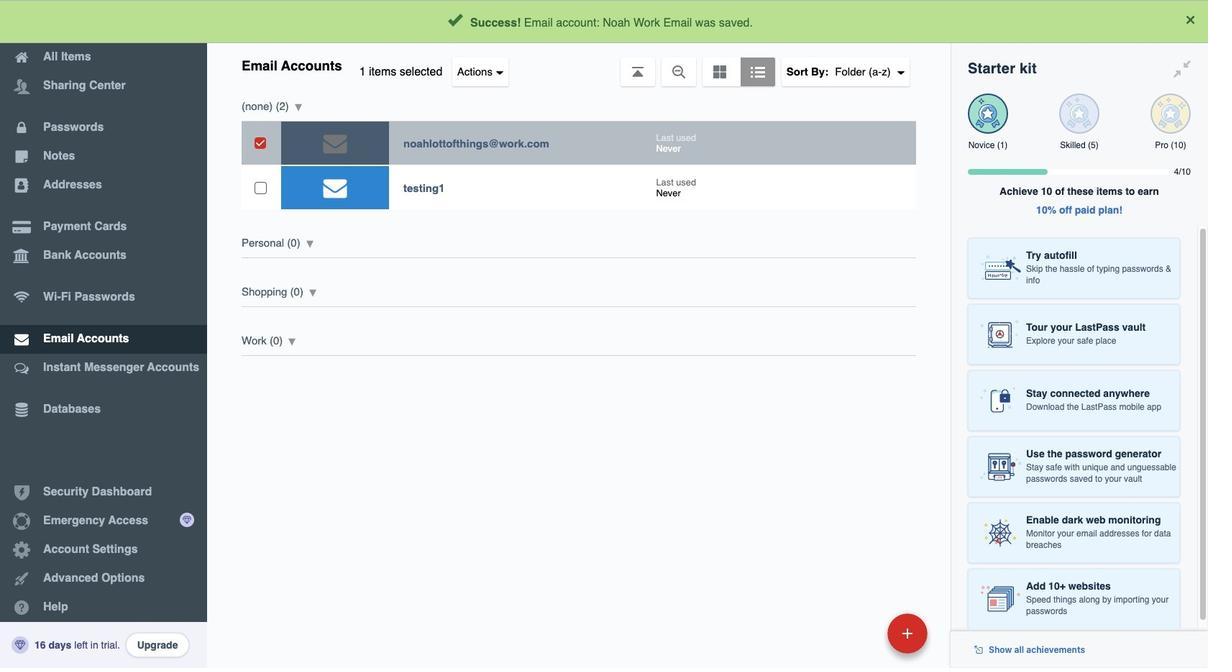 Task type: vqa. For each thing, say whether or not it's contained in the screenshot.
NEW ITEM "icon"
no



Task type: describe. For each thing, give the bounding box(es) containing it.
search my vault text field
[[347, 6, 922, 37]]

main navigation navigation
[[0, 0, 207, 668]]

new item element
[[789, 613, 933, 654]]



Task type: locate. For each thing, give the bounding box(es) containing it.
vault options navigation
[[207, 43, 951, 86]]

Search search field
[[347, 6, 922, 37]]

new item navigation
[[789, 609, 937, 668]]

alert
[[0, 0, 1209, 43]]



